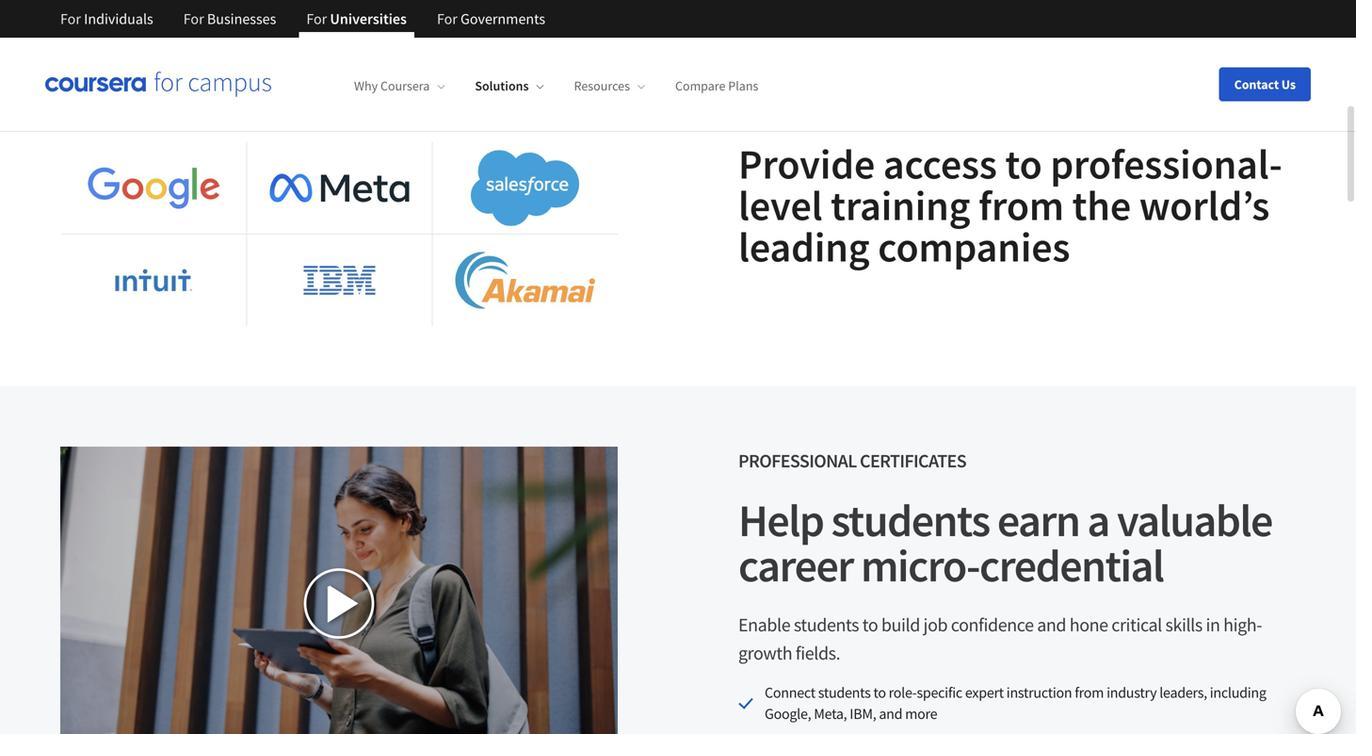 Task type: vqa. For each thing, say whether or not it's contained in the screenshot.
1st ratings
no



Task type: locate. For each thing, give the bounding box(es) containing it.
us
[[1282, 76, 1297, 93]]

intuit logo image
[[115, 269, 193, 292]]

to right access
[[1006, 138, 1043, 190]]

contact us
[[1235, 76, 1297, 93]]

1 for from the left
[[60, 9, 81, 28]]

4 for from the left
[[437, 9, 458, 28]]

for left "businesses"
[[183, 9, 204, 28]]

compare plans link
[[676, 77, 759, 94]]

plans
[[729, 77, 759, 94]]

for for individuals
[[60, 9, 81, 28]]

confidence
[[951, 613, 1034, 636]]

0 vertical spatial and
[[1038, 613, 1067, 636]]

students inside "enable students to build job confidence and hone critical skills in high- growth fields."
[[794, 613, 859, 636]]

for universities
[[307, 9, 407, 28]]

earn
[[998, 492, 1080, 548]]

students inside connect students to role-specific expert instruction from industry leaders, including google, meta, ibm, and more
[[819, 683, 871, 702]]

compare
[[676, 77, 726, 94]]

students for enable
[[794, 613, 859, 636]]

0 horizontal spatial from
[[979, 179, 1065, 231]]

to for build
[[863, 613, 878, 636]]

students up "fields."
[[794, 613, 859, 636]]

to inside connect students to role-specific expert instruction from industry leaders, including google, meta, ibm, and more
[[874, 683, 886, 702]]

for left universities at top left
[[307, 9, 327, 28]]

the
[[1073, 179, 1132, 231]]

for individuals
[[60, 9, 153, 28]]

to
[[1006, 138, 1043, 190], [863, 613, 878, 636], [874, 683, 886, 702]]

professional certificates
[[739, 449, 967, 473]]

0 vertical spatial to
[[1006, 138, 1043, 190]]

leaders,
[[1160, 683, 1208, 702]]

and down role-
[[879, 704, 903, 723]]

google image
[[84, 165, 224, 211]]

critical
[[1112, 613, 1163, 636]]

in
[[1206, 613, 1221, 636]]

1 horizontal spatial and
[[1038, 613, 1067, 636]]

and inside "enable students to build job confidence and hone critical skills in high- growth fields."
[[1038, 613, 1067, 636]]

from
[[979, 179, 1065, 231], [1075, 683, 1104, 702]]

2 for from the left
[[183, 9, 204, 28]]

resources
[[574, 77, 630, 94]]

0 horizontal spatial and
[[879, 704, 903, 723]]

for left individuals
[[60, 9, 81, 28]]

micro-
[[861, 537, 980, 594]]

from left industry
[[1075, 683, 1104, 702]]

to inside provide access to professional- level training from the world's leading companies
[[1006, 138, 1043, 190]]

2 vertical spatial to
[[874, 683, 886, 702]]

skills
[[1166, 613, 1203, 636]]

meta logo image
[[270, 174, 410, 202]]

connect students to role-specific expert instruction from industry leaders, including google, meta, ibm, and more
[[765, 683, 1267, 723]]

contact
[[1235, 76, 1280, 93]]

solutions
[[475, 77, 529, 94]]

0 vertical spatial students
[[832, 492, 990, 548]]

resources link
[[574, 77, 645, 94]]

to left build
[[863, 613, 878, 636]]

1 vertical spatial and
[[879, 704, 903, 723]]

akamai image
[[456, 252, 595, 309]]

including
[[1211, 683, 1267, 702]]

1 vertical spatial students
[[794, 613, 859, 636]]

1 vertical spatial to
[[863, 613, 878, 636]]

students inside help students earn a valuable career micro-credential
[[832, 492, 990, 548]]

salesforce logo image
[[471, 150, 580, 226]]

1 vertical spatial from
[[1075, 683, 1104, 702]]

valuable
[[1118, 492, 1273, 548]]

0 vertical spatial from
[[979, 179, 1065, 231]]

leading
[[739, 220, 870, 273]]

for for governments
[[437, 9, 458, 28]]

role-
[[889, 683, 917, 702]]

fields.
[[796, 641, 841, 665]]

and left hone
[[1038, 613, 1067, 636]]

job
[[924, 613, 948, 636]]

3 for from the left
[[307, 9, 327, 28]]

to inside "enable students to build job confidence and hone critical skills in high- growth fields."
[[863, 613, 878, 636]]

students up "meta,"
[[819, 683, 871, 702]]

for
[[60, 9, 81, 28], [183, 9, 204, 28], [307, 9, 327, 28], [437, 9, 458, 28]]

students down "certificates"
[[832, 492, 990, 548]]

for left governments
[[437, 9, 458, 28]]

students
[[832, 492, 990, 548], [794, 613, 859, 636], [819, 683, 871, 702]]

2 vertical spatial students
[[819, 683, 871, 702]]

from inside connect students to role-specific expert instruction from industry leaders, including google, meta, ibm, and more
[[1075, 683, 1104, 702]]

from left the 'the'
[[979, 179, 1065, 231]]

and
[[1038, 613, 1067, 636], [879, 704, 903, 723]]

to left role-
[[874, 683, 886, 702]]

universities
[[330, 9, 407, 28]]

1 horizontal spatial from
[[1075, 683, 1104, 702]]

provide
[[739, 138, 876, 190]]



Task type: describe. For each thing, give the bounding box(es) containing it.
high-
[[1224, 613, 1263, 636]]

world's
[[1140, 179, 1270, 231]]

connect
[[765, 683, 816, 702]]

micro-credentials video thumb image
[[60, 447, 618, 734]]

help
[[739, 492, 824, 548]]

and inside connect students to role-specific expert instruction from industry leaders, including google, meta, ibm, and more
[[879, 704, 903, 723]]

google,
[[765, 704, 812, 723]]

why coursera
[[354, 77, 430, 94]]

compare plans
[[676, 77, 759, 94]]

from inside provide access to professional- level training from the world's leading companies
[[979, 179, 1065, 231]]

growth
[[739, 641, 793, 665]]

companies
[[878, 220, 1071, 273]]

build
[[882, 613, 921, 636]]

why
[[354, 77, 378, 94]]

expert
[[966, 683, 1004, 702]]

help students earn a valuable career micro-credential
[[739, 492, 1273, 594]]

training
[[831, 179, 971, 231]]

provide access to professional- level training from the world's leading companies
[[739, 138, 1283, 273]]

solutions link
[[475, 77, 544, 94]]

individuals
[[84, 9, 153, 28]]

professional-
[[1051, 138, 1283, 190]]

to for professional-
[[1006, 138, 1043, 190]]

students for help
[[832, 492, 990, 548]]

for for businesses
[[183, 9, 204, 28]]

enable
[[739, 613, 791, 636]]

level
[[739, 179, 823, 231]]

career
[[739, 537, 854, 594]]

certificates
[[860, 449, 967, 473]]

for for universities
[[307, 9, 327, 28]]

for businesses
[[183, 9, 276, 28]]

access
[[884, 138, 998, 190]]

enable students to build job confidence and hone critical skills in high- growth fields.
[[739, 613, 1263, 665]]

students for connect
[[819, 683, 871, 702]]

a
[[1088, 492, 1110, 548]]

ibm leader logo image
[[302, 242, 378, 318]]

ibm,
[[850, 704, 877, 723]]

more
[[906, 704, 938, 723]]

businesses
[[207, 9, 276, 28]]

specific
[[917, 683, 963, 702]]

for governments
[[437, 9, 546, 28]]

industry
[[1107, 683, 1157, 702]]

meta,
[[814, 704, 847, 723]]

to for role-
[[874, 683, 886, 702]]

banner navigation
[[45, 0, 561, 38]]

credential
[[980, 537, 1164, 594]]

instruction
[[1007, 683, 1073, 702]]

why coursera link
[[354, 77, 445, 94]]

contact us button
[[1220, 67, 1312, 101]]

coursera
[[381, 77, 430, 94]]

coursera for campus image
[[45, 71, 271, 97]]

governments
[[461, 9, 546, 28]]

hone
[[1070, 613, 1109, 636]]

professional
[[739, 449, 857, 473]]



